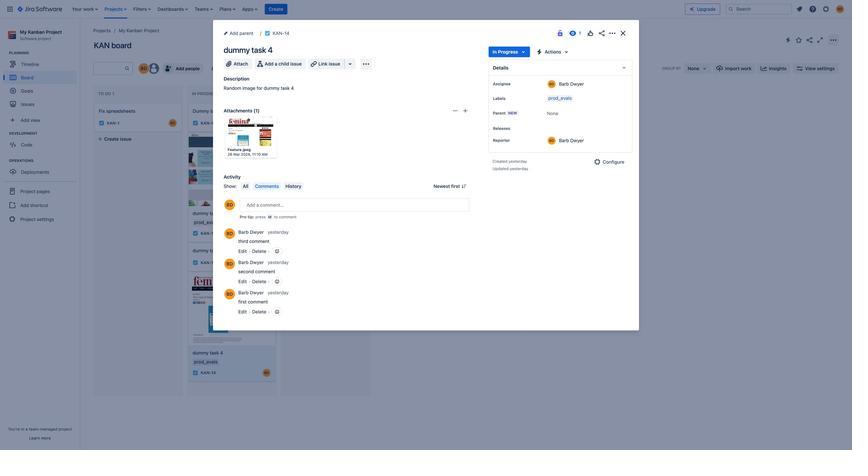 Task type: vqa. For each thing, say whether or not it's contained in the screenshot.
The Sidebar Navigation Icon
no



Task type: locate. For each thing, give the bounding box(es) containing it.
more information about barb dwyer image for copy link to comment icon
[[224, 229, 235, 239]]

0 horizontal spatial list
[[69, 0, 685, 18]]

1 copy link to comment image from the top
[[290, 260, 296, 265]]

add reaction image
[[275, 279, 280, 285], [275, 310, 280, 315]]

menu bar
[[240, 182, 305, 190]]

more information about barb dwyer image
[[548, 137, 556, 145], [224, 289, 235, 300]]

None search field
[[726, 4, 793, 14]]

task image
[[265, 31, 270, 36], [193, 371, 198, 376]]

more information about barb dwyer image for first copy link to comment image from the top of the page
[[224, 259, 235, 270]]

2 list item from the left
[[103, 0, 129, 18]]

copy link to comment image
[[290, 260, 296, 265], [290, 290, 296, 295]]

1 horizontal spatial list
[[794, 3, 849, 15]]

more information about barb dwyer image
[[548, 80, 556, 88], [224, 229, 235, 239], [224, 259, 235, 270]]

jira software image
[[17, 5, 62, 13], [17, 5, 62, 13]]

import image
[[716, 65, 724, 73]]

1 add reaction image from the top
[[275, 279, 280, 285]]

close image
[[619, 29, 627, 37]]

banner
[[0, 0, 853, 19]]

0 vertical spatial task image
[[265, 31, 270, 36]]

group
[[3, 50, 80, 113], [3, 131, 80, 154], [3, 158, 80, 181], [3, 182, 77, 229]]

add reaction image for 1st copy link to comment image from the bottom
[[275, 310, 280, 315]]

parent pin to top. only you can see pinned fields. image
[[520, 111, 525, 116]]

0 vertical spatial add reaction image
[[275, 279, 280, 285]]

add app image
[[362, 60, 370, 68]]

list item
[[70, 0, 100, 18], [103, 0, 129, 18], [131, 0, 153, 18], [156, 0, 190, 18], [193, 0, 215, 18], [218, 0, 238, 18], [240, 0, 260, 18], [265, 0, 288, 18]]

copy link to comment image
[[290, 229, 296, 235]]

2 heading from the top
[[9, 131, 80, 136]]

2 vertical spatial more information about barb dwyer image
[[224, 259, 235, 270]]

dialog
[[213, 20, 639, 331]]

sidebar element
[[0, 19, 80, 451]]

1 vertical spatial add reaction image
[[275, 310, 280, 315]]

1 vertical spatial more information about barb dwyer image
[[224, 289, 235, 300]]

vote options: no one has voted for this issue yet. image
[[587, 29, 595, 37]]

4 list item from the left
[[156, 0, 190, 18]]

1 vertical spatial copy link to comment image
[[290, 290, 296, 295]]

add people image
[[164, 65, 172, 73]]

0 vertical spatial heading
[[9, 50, 80, 56]]

add reaction image for first copy link to comment image from the top of the page
[[275, 279, 280, 285]]

2 copy link to comment image from the top
[[290, 290, 296, 295]]

1 horizontal spatial more information about barb dwyer image
[[548, 137, 556, 145]]

0 vertical spatial more information about barb dwyer image
[[548, 80, 556, 88]]

search image
[[729, 6, 734, 12]]

1 vertical spatial heading
[[9, 131, 80, 136]]

0 vertical spatial more information about barb dwyer image
[[548, 137, 556, 145]]

1 vertical spatial more information about barb dwyer image
[[224, 229, 235, 239]]

3 heading from the top
[[9, 158, 80, 164]]

more image
[[266, 120, 274, 128]]

heading
[[9, 50, 80, 56], [9, 131, 80, 136], [9, 158, 80, 164]]

1 heading from the top
[[9, 50, 80, 56]]

2 vertical spatial heading
[[9, 158, 80, 164]]

1 list item from the left
[[70, 0, 100, 18]]

actions image
[[609, 29, 617, 37]]

7 list item from the left
[[240, 0, 260, 18]]

0 vertical spatial copy link to comment image
[[290, 260, 296, 265]]

1 vertical spatial task image
[[193, 371, 198, 376]]

2 add reaction image from the top
[[275, 310, 280, 315]]

list
[[69, 0, 685, 18], [794, 3, 849, 15]]

task image
[[99, 121, 104, 126], [193, 121, 198, 126], [193, 231, 198, 236], [193, 260, 198, 266]]

0 horizontal spatial more information about barb dwyer image
[[224, 289, 235, 300]]



Task type: describe. For each thing, give the bounding box(es) containing it.
3 list item from the left
[[131, 0, 153, 18]]

link web pages and more image
[[346, 60, 354, 68]]

0 horizontal spatial task image
[[193, 371, 198, 376]]

5 list item from the left
[[193, 0, 215, 18]]

copy link to issue image
[[288, 30, 294, 36]]

goal image
[[10, 88, 16, 94]]

details element
[[489, 60, 633, 76]]

8 list item from the left
[[265, 0, 288, 18]]

enter full screen image
[[817, 36, 825, 44]]

download image
[[255, 120, 263, 128]]

add attachment image
[[463, 108, 468, 114]]

Search field
[[726, 4, 793, 14]]

star kan board image
[[795, 36, 803, 44]]

more options for attachments image
[[453, 108, 458, 114]]

1 horizontal spatial task image
[[265, 31, 270, 36]]

6 list item from the left
[[218, 0, 238, 18]]

to do element
[[98, 91, 116, 96]]

primary element
[[4, 0, 685, 18]]

Search this board text field
[[94, 63, 125, 75]]

Add a comment… field
[[240, 198, 470, 212]]

add reaction image
[[275, 249, 280, 254]]



